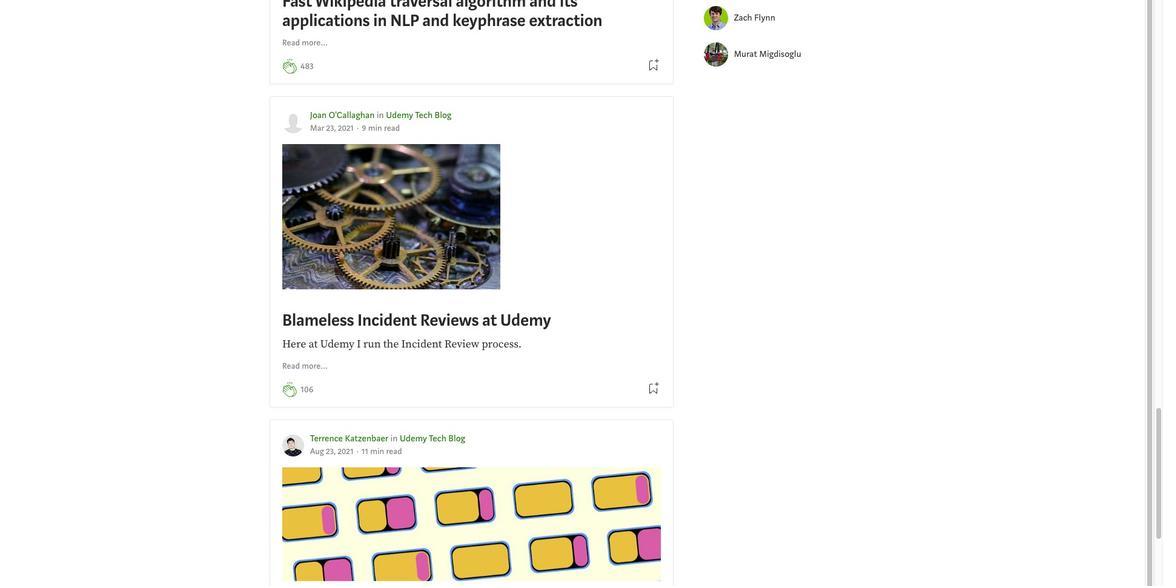 Task type: describe. For each thing, give the bounding box(es) containing it.
wikipedia
[[315, 0, 386, 12]]

terrence katzenbaer in udemy tech blog
[[310, 433, 465, 445]]

run
[[363, 338, 381, 352]]

read for 1st "read more…" 'link' from the top
[[282, 37, 300, 48]]

reviews
[[420, 310, 479, 332]]

23, for joan
[[326, 123, 336, 134]]

read for second "read more…" 'link'
[[282, 361, 300, 372]]

algorithm
[[456, 0, 526, 12]]

zach flynn
[[734, 12, 775, 24]]

aug 23, 2021 link
[[310, 447, 354, 458]]

udemy tech blog link for joan o'callaghan in udemy tech blog
[[386, 110, 452, 121]]

traversal
[[390, 0, 452, 12]]

flynn
[[754, 12, 775, 24]]

483
[[301, 60, 314, 72]]

fast wikipedia traversal algorithm and its applications in nlp and keyphrase extraction link
[[282, 0, 661, 33]]

2021 for katzenbaer
[[338, 447, 354, 458]]

106
[[301, 384, 313, 396]]

udemy for katzenbaer
[[400, 433, 427, 445]]

blameless incident reviews at udemy
[[282, 310, 551, 332]]

terrence katzenbaer link
[[310, 433, 388, 445]]

fast wikipedia traversal algorithm and its applications in nlp and keyphrase extraction
[[282, 0, 602, 31]]

1 vertical spatial udemy
[[320, 338, 354, 352]]

in for katzenbaer
[[391, 433, 398, 445]]

applications
[[282, 9, 370, 31]]

keyphrase
[[453, 9, 526, 31]]

go to the profile of joan o'callaghan image
[[282, 111, 304, 133]]

joan o'callaghan link
[[310, 110, 375, 121]]

tech for joan o'callaghan in udemy tech blog
[[415, 110, 433, 121]]

2 read more… link from the top
[[282, 360, 328, 373]]

1 horizontal spatial and
[[530, 0, 556, 12]]

a decorative header image with a repeating pattern of minimalistic ipad screens that depict a full screen app, an app in one-half split view, an app in two-thirds split view, and a slide over app on top of a full screen app. image
[[282, 468, 661, 581]]

udemy for o'callaghan
[[386, 110, 413, 121]]

zach flynn link
[[734, 11, 825, 25]]

read more… for 1st "read more…" 'link' from the top
[[282, 37, 328, 48]]

go to the profile of terrence katzenbaer image
[[282, 435, 304, 457]]

here
[[282, 338, 306, 352]]

more… for 1st "read more…" 'link' from the top
[[302, 37, 328, 48]]

migdisoglu
[[759, 48, 801, 60]]

blog for terrence katzenbaer in udemy tech blog
[[449, 433, 465, 445]]

0 vertical spatial incident
[[357, 310, 417, 332]]

go to the profile of zach flynn image
[[704, 6, 728, 30]]

murat migdisoglu
[[734, 48, 801, 60]]

2021 for o'callaghan
[[338, 123, 354, 134]]

fast
[[282, 0, 312, 12]]



Task type: vqa. For each thing, say whether or not it's contained in the screenshot.
Example on the left top
no



Task type: locate. For each thing, give the bounding box(es) containing it.
483 button
[[301, 60, 314, 73]]

23,
[[326, 123, 336, 134], [326, 447, 336, 458]]

0 vertical spatial udemy
[[386, 110, 413, 121]]

read more… link up '106'
[[282, 360, 328, 373]]

read down here
[[282, 361, 300, 372]]

in left nlp
[[373, 9, 387, 31]]

udemy tech blog link up 9 min read image
[[386, 110, 452, 121]]

read down fast
[[282, 37, 300, 48]]

udemy up 11 min read image
[[400, 433, 427, 445]]

1 vertical spatial incident
[[401, 338, 442, 352]]

in up 11 min read image
[[391, 433, 398, 445]]

joan
[[310, 110, 327, 121]]

1 read more… from the top
[[282, 37, 328, 48]]

read more… for second "read more…" 'link'
[[282, 361, 328, 372]]

23, for terrence
[[326, 447, 336, 458]]

murat migdisoglu link
[[734, 48, 825, 61]]

1 vertical spatial blog
[[449, 433, 465, 445]]

more… up 483
[[302, 37, 328, 48]]

2021
[[338, 123, 354, 134], [338, 447, 354, 458]]

murat
[[734, 48, 757, 60]]

read more… down at
[[282, 361, 328, 372]]

blog
[[435, 110, 452, 121], [449, 433, 465, 445]]

0 vertical spatial read more… link
[[282, 37, 328, 50]]

in for o'callaghan
[[377, 110, 384, 121]]

1 vertical spatial read more…
[[282, 361, 328, 372]]

1 vertical spatial 23,
[[326, 447, 336, 458]]

2 more… from the top
[[302, 361, 328, 372]]

incident up the
[[357, 310, 417, 332]]

2 23, from the top
[[326, 447, 336, 458]]

incident down blameless incident reviews at udemy
[[401, 338, 442, 352]]

tech
[[415, 110, 433, 121], [429, 433, 446, 445]]

23, right mar
[[326, 123, 336, 134]]

in
[[373, 9, 387, 31], [377, 110, 384, 121], [391, 433, 398, 445]]

review
[[445, 338, 479, 352]]

mar 23, 2021 link
[[310, 123, 354, 134]]

more…
[[302, 37, 328, 48], [302, 361, 328, 372]]

1 vertical spatial 2021
[[338, 447, 354, 458]]

0 vertical spatial blog
[[435, 110, 452, 121]]

aug
[[310, 447, 324, 458]]

1 read from the top
[[282, 37, 300, 48]]

0 vertical spatial read
[[282, 37, 300, 48]]

1 vertical spatial udemy tech blog link
[[400, 433, 465, 445]]

read more… up 483
[[282, 37, 328, 48]]

1 vertical spatial in
[[377, 110, 384, 121]]

106 button
[[301, 383, 313, 397]]

more… down at
[[302, 361, 328, 372]]

blameless
[[282, 310, 354, 332]]

0 vertical spatial read more…
[[282, 37, 328, 48]]

in up 9 min read image
[[377, 110, 384, 121]]

go to the profile of murat migdisoglu image
[[704, 42, 728, 67]]

extraction
[[529, 9, 602, 31]]

here at udemy i run the incident review process.
[[282, 338, 522, 352]]

its
[[560, 0, 578, 12]]

at
[[309, 338, 318, 352]]

1 vertical spatial read more… link
[[282, 360, 328, 373]]

nlp
[[390, 9, 419, 31]]

and right nlp
[[422, 9, 449, 31]]

mar 23, 2021
[[310, 123, 354, 134]]

9 min read image
[[362, 123, 400, 134]]

0 vertical spatial udemy tech blog link
[[386, 110, 452, 121]]

terrence
[[310, 433, 343, 445]]

0 vertical spatial tech
[[415, 110, 433, 121]]

and left the its
[[530, 0, 556, 12]]

1 vertical spatial more…
[[302, 361, 328, 372]]

read more… link
[[282, 37, 328, 50], [282, 360, 328, 373]]

0 vertical spatial more…
[[302, 37, 328, 48]]

23, right aug
[[326, 447, 336, 458]]

1 vertical spatial tech
[[429, 433, 446, 445]]

0 vertical spatial 2021
[[338, 123, 354, 134]]

read more… link up 483
[[282, 37, 328, 50]]

incident
[[357, 310, 417, 332], [401, 338, 442, 352]]

mar
[[310, 123, 324, 134]]

2021 down 'terrence katzenbaer' link
[[338, 447, 354, 458]]

joan o'callaghan in udemy tech blog
[[310, 110, 452, 121]]

i
[[357, 338, 361, 352]]

1 read more… link from the top
[[282, 37, 328, 50]]

11 min read image
[[362, 447, 402, 458]]

1 23, from the top
[[326, 123, 336, 134]]

0 horizontal spatial and
[[422, 9, 449, 31]]

blog for joan o'callaghan in udemy tech blog
[[435, 110, 452, 121]]

udemy tech blog link up 11 min read image
[[400, 433, 465, 445]]

more… for second "read more…" 'link'
[[302, 361, 328, 372]]

1 vertical spatial read
[[282, 361, 300, 372]]

2 vertical spatial in
[[391, 433, 398, 445]]

2021 down joan o'callaghan link
[[338, 123, 354, 134]]

udemy
[[386, 110, 413, 121], [320, 338, 354, 352], [400, 433, 427, 445]]

1 2021 from the top
[[338, 123, 354, 134]]

2 read more… from the top
[[282, 361, 328, 372]]

read
[[282, 37, 300, 48], [282, 361, 300, 372]]

tech for terrence katzenbaer in udemy tech blog
[[429, 433, 446, 445]]

aug 23, 2021
[[310, 447, 354, 458]]

read more…
[[282, 37, 328, 48], [282, 361, 328, 372]]

the
[[383, 338, 399, 352]]

0 vertical spatial 23,
[[326, 123, 336, 134]]

and
[[530, 0, 556, 12], [422, 9, 449, 31]]

zach
[[734, 12, 752, 24]]

2 2021 from the top
[[338, 447, 354, 458]]

udemy tech blog link
[[386, 110, 452, 121], [400, 433, 465, 445]]

2 read from the top
[[282, 361, 300, 372]]

katzenbaer
[[345, 433, 388, 445]]

1 more… from the top
[[302, 37, 328, 48]]

at udemy
[[482, 310, 551, 332]]

in inside fast wikipedia traversal algorithm and its applications in nlp and keyphrase extraction
[[373, 9, 387, 31]]

o'callaghan
[[329, 110, 375, 121]]

process.
[[482, 338, 522, 352]]

2 vertical spatial udemy
[[400, 433, 427, 445]]

0 vertical spatial in
[[373, 9, 387, 31]]

udemy tech blog link for terrence katzenbaer in udemy tech blog
[[400, 433, 465, 445]]

udemy left "i"
[[320, 338, 354, 352]]

udemy up 9 min read image
[[386, 110, 413, 121]]



